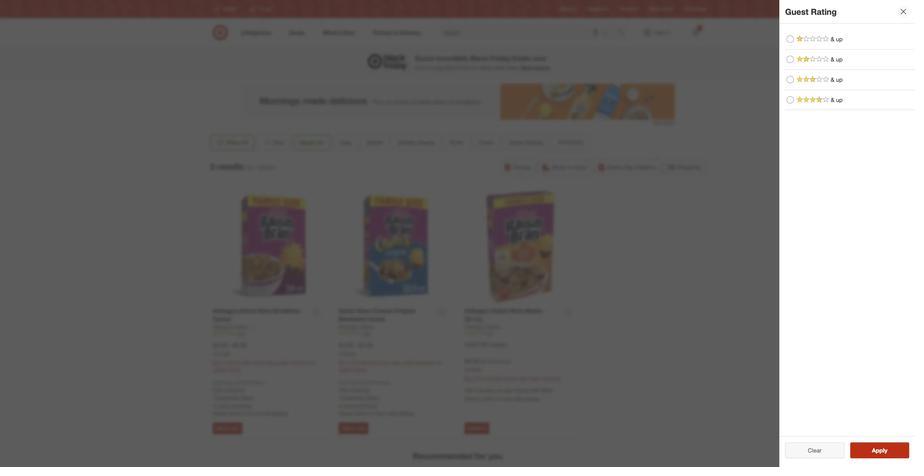 Task type: describe. For each thing, give the bounding box(es) containing it.
$4.29 - $5.29 at pinole buy 2 for $9 with same-day order services on select items for crunch
[[339, 342, 442, 373]]

1 & up from the top
[[832, 35, 843, 43]]

2 & up from the top
[[832, 56, 843, 63]]

score
[[415, 54, 434, 62]]

3
[[210, 161, 215, 172]]

items for breakfast
[[354, 367, 366, 373]]

in
[[568, 164, 572, 171]]

2 & up radio from the top
[[787, 96, 795, 104]]

add for kellogg's raisin bran breakfast cereal
[[216, 426, 224, 431]]

1345 link
[[213, 331, 325, 337]]

dietary
[[398, 139, 416, 146]]

price
[[450, 139, 463, 146]]

gifts
[[444, 65, 454, 71]]

get it as soon as 6pm today with shipt ready within 2 hours with pickup
[[465, 387, 553, 402]]

redcard
[[620, 6, 638, 12]]

stores
[[695, 6, 707, 12]]

maple
[[526, 308, 542, 315]]

dietary needs
[[398, 139, 435, 146]]

target circle link
[[649, 6, 674, 12]]

ebt
[[480, 342, 489, 348]]

day for raisin bran crunch original breakfast cereal
[[393, 360, 401, 366]]

rating inside dialog
[[812, 6, 838, 17]]

apply. for breakfast
[[366, 395, 380, 401]]

breakfast inside kellogg's raisin bran breakfast cereal
[[274, 308, 300, 315]]

2 as from the left
[[498, 387, 503, 394]]

dietary needs button
[[392, 135, 441, 151]]

kellogg's for kellogg's raisin bran maple - 22.1oz
[[465, 324, 486, 330]]

price button
[[444, 135, 470, 151]]

orders for breakfast
[[378, 380, 391, 386]]

$5.29 for cereal
[[233, 342, 247, 349]]

soon
[[485, 387, 497, 394]]

services inside $5.29 ( $0.24 /ounce ) at pinole buy 2 for $9 with same-day order services
[[542, 376, 561, 382]]

1283 link
[[339, 331, 451, 337]]

order for raisin bran crunch original breakfast cereal
[[402, 360, 415, 366]]

(1) for filter (1)
[[242, 139, 248, 146]]

clear
[[809, 447, 822, 455]]

"raisins"
[[256, 164, 277, 171]]

kellogg's raisin bran for raisin bran crunch original breakfast cereal
[[339, 324, 387, 330]]

guest rating inside dialog
[[786, 6, 838, 17]]

shipping for cereal
[[224, 387, 244, 393]]

services for raisin bran crunch original breakfast cereal
[[416, 360, 435, 366]]

stock for breakfast
[[345, 403, 357, 409]]

kellogg's for kellogg's raisin bran breakfast cereal
[[213, 324, 234, 330]]

friday
[[491, 54, 511, 62]]

shipping for breakfast
[[350, 387, 370, 393]]

recommended for you
[[413, 451, 503, 461]]

new
[[470, 65, 479, 71]]

get
[[465, 387, 473, 394]]

guest inside dialog
[[786, 6, 809, 17]]

1 as from the left
[[479, 387, 484, 394]]

1 up from the top
[[837, 35, 843, 43]]

same- for cereal
[[252, 360, 267, 366]]

kellogg's inside kellogg's raisin bran breakfast cereal
[[213, 308, 239, 315]]

brand
[[367, 139, 383, 146]]

2 inside get it as soon as 6pm today with shipt ready within 2 hours with pickup
[[496, 396, 498, 402]]

add to cart button for breakfast
[[339, 423, 369, 435]]

bran inside kellogg's raisin bran breakfast cereal
[[259, 308, 272, 315]]

ships for cereal
[[223, 380, 233, 386]]

search button
[[615, 25, 632, 42]]

add to cart for breakfast
[[342, 426, 366, 431]]

bran inside the "kellogg's raisin bran maple - 22.1oz"
[[511, 308, 524, 315]]

fpo/apo
[[559, 139, 584, 146]]

now
[[533, 54, 547, 62]]

$35 for breakfast
[[370, 380, 377, 386]]

for inside $5.29 ( $0.24 /ounce ) at pinole buy 2 for $9 with same-day order services
[[480, 376, 486, 382]]

eligible
[[491, 342, 507, 348]]

2 & up radio from the top
[[787, 56, 795, 63]]

type button
[[333, 135, 358, 151]]

fpo/apo button
[[552, 135, 590, 151]]

sort button
[[257, 135, 291, 151]]

free for cereal
[[213, 387, 223, 393]]

shipping
[[678, 164, 701, 171]]

only ships with $35 orders free shipping * * exclusions apply. in stock at  pinole ready within 2 hours with pickup for cereal
[[213, 380, 288, 417]]

guest rating dialog
[[780, 0, 916, 468]]

add to cart button for cereal
[[213, 423, 243, 435]]

same day delivery
[[608, 164, 657, 171]]

deals inside score incredible black friday deals now save on top gifts & find new deals each week. start saving
[[513, 54, 531, 62]]

raisin inside kellogg's raisin bran breakfast cereal
[[240, 308, 257, 315]]

$4.29 for raisin bran crunch original breakfast cereal
[[339, 342, 353, 349]]

search
[[615, 30, 632, 37]]

redcard link
[[620, 6, 638, 12]]

pickup
[[514, 164, 531, 171]]

exclusions for breakfast
[[341, 395, 365, 401]]

target circle
[[649, 6, 674, 12]]

hours inside get it as soon as 6pm today with shipt ready within 2 hours with pickup
[[500, 396, 513, 402]]

top
[[435, 65, 442, 71]]

recommended
[[413, 451, 473, 461]]

find stores link
[[685, 6, 707, 12]]

cart for breakfast
[[357, 426, 366, 431]]

store
[[574, 164, 587, 171]]

add for raisin bran crunch original breakfast cereal
[[342, 426, 351, 431]]

$5.29 ( $0.24 /ounce ) at pinole buy 2 for $9 with same-day order services
[[465, 358, 561, 382]]

filter (1) button
[[210, 135, 254, 151]]

at inside $5.29 ( $0.24 /ounce ) at pinole buy 2 for $9 with same-day order services
[[465, 368, 469, 373]]

hours for kellogg's raisin bran breakfast cereal
[[248, 411, 261, 417]]

$4.29 for kellogg's raisin bran breakfast cereal
[[213, 342, 227, 349]]

type
[[340, 139, 352, 146]]

week.
[[506, 65, 520, 71]]

shipping button
[[665, 159, 706, 175]]

shop
[[552, 164, 566, 171]]

2 inside $5.29 ( $0.24 /ounce ) at pinole buy 2 for $9 with same-day order services
[[475, 376, 478, 382]]

same
[[608, 164, 623, 171]]

kellogg's raisin bran breakfast cereal link
[[213, 307, 308, 324]]

ships for breakfast
[[349, 380, 359, 386]]

order for kellogg's raisin bran breakfast cereal
[[276, 360, 288, 366]]

snap ebt eligible
[[465, 342, 507, 348]]

$9 for cereal
[[235, 360, 240, 366]]

weekly ad
[[588, 6, 609, 12]]

you
[[489, 451, 503, 461]]

deals
[[480, 65, 493, 71]]

original
[[394, 308, 416, 315]]

find
[[460, 65, 468, 71]]

kellogg's raisin bran link for raisin bran crunch original breakfast cereal
[[339, 324, 387, 331]]

deliver it button
[[465, 423, 490, 435]]

black
[[470, 54, 489, 62]]

(1) for deals (1)
[[317, 139, 324, 146]]

3 up from the top
[[837, 76, 843, 83]]

What can we help you find? suggestions appear below search field
[[440, 25, 620, 41]]

& for first & up option from the top of the 'guest rating' dialog
[[832, 35, 835, 43]]

find
[[685, 6, 693, 12]]

find stores
[[685, 6, 707, 12]]

kellogg's raisin bran breakfast cereal
[[213, 308, 300, 323]]

registry link
[[561, 6, 577, 12]]

pickup button
[[500, 159, 536, 175]]

select for breakfast
[[339, 367, 353, 373]]

guest rating button
[[503, 135, 550, 151]]

kellogg's raisin bran maple - 22.1oz
[[465, 308, 546, 323]]

results
[[217, 161, 244, 172]]

& for 1st & up radio from the bottom
[[832, 96, 835, 103]]

pickup inside get it as soon as 6pm today with shipt ready within 2 hours with pickup
[[525, 396, 540, 402]]

shop in store button
[[539, 159, 592, 175]]

ready for raisin bran crunch original breakfast cereal
[[339, 411, 353, 417]]

/ounce
[[494, 359, 510, 365]]

only for kellogg's raisin bran breakfast cereal
[[213, 380, 222, 386]]

to for breakfast
[[352, 426, 356, 431]]

raisin inside raisin bran crunch original breakfast cereal
[[339, 308, 356, 315]]

& for first & up radio from the top of the 'guest rating' dialog
[[832, 76, 835, 83]]

bran inside raisin bran crunch original breakfast cereal
[[358, 308, 371, 315]]

22.1oz
[[465, 316, 483, 323]]

2 up from the top
[[837, 56, 843, 63]]

advertisement region
[[241, 84, 675, 120]]

exclusions apply. link for breakfast
[[341, 395, 380, 401]]

59 link
[[465, 331, 577, 337]]

1 & up radio from the top
[[787, 36, 795, 43]]

shipt
[[541, 387, 553, 394]]

buy inside $5.29 ( $0.24 /ounce ) at pinole buy 2 for $9 with same-day order services
[[465, 376, 474, 382]]

kellogg's raisin bran link for kellogg's raisin bran maple - 22.1oz
[[465, 324, 513, 331]]

4 up from the top
[[837, 96, 843, 103]]

apply button
[[851, 443, 910, 459]]



Task type: vqa. For each thing, say whether or not it's contained in the screenshot.
brand
yes



Task type: locate. For each thing, give the bounding box(es) containing it.
(1) left type button
[[317, 139, 324, 146]]

orders
[[252, 380, 265, 386], [378, 380, 391, 386]]

1 horizontal spatial exclusions apply. link
[[341, 395, 380, 401]]

bran down the "kellogg's raisin bran maple - 22.1oz" on the right bottom
[[502, 324, 513, 330]]

day up today
[[519, 376, 527, 382]]

0 horizontal spatial cereal
[[213, 316, 231, 323]]

1 horizontal spatial on
[[428, 65, 434, 71]]

0 horizontal spatial rating
[[527, 139, 543, 146]]

kellogg's raisin bran link up 59
[[465, 324, 513, 331]]

order down 1283 link
[[402, 360, 415, 366]]

only ships with $35 orders free shipping * * exclusions apply. in stock at  pinole ready within 2 hours with pickup
[[213, 380, 288, 417], [339, 380, 414, 417]]

& inside score incredible black friday deals now save on top gifts & find new deals each week. start saving
[[455, 65, 458, 71]]

2 horizontal spatial $5.29
[[465, 358, 479, 365]]

1 horizontal spatial in
[[339, 403, 343, 409]]

$4.29 - $5.29 at pinole buy 2 for $9 with same-day order services on select items for bran
[[213, 342, 316, 373]]

1 add from the left
[[216, 426, 224, 431]]

1 shipping from the left
[[224, 387, 244, 393]]

bran down raisin bran crunch original breakfast cereal
[[376, 324, 387, 330]]

2 $4.29 from the left
[[339, 342, 353, 349]]

1 horizontal spatial cart
[[357, 426, 366, 431]]

cereal inside raisin bran crunch original breakfast cereal
[[367, 316, 385, 323]]

same- inside $5.29 ( $0.24 /ounce ) at pinole buy 2 for $9 with same-day order services
[[504, 376, 519, 382]]

kellogg's for raisin bran crunch original breakfast cereal
[[339, 324, 360, 330]]

1 vertical spatial & up radio
[[787, 96, 795, 104]]

1 horizontal spatial only
[[339, 380, 348, 386]]

raisin inside the "kellogg's raisin bran maple - 22.1oz"
[[492, 308, 509, 315]]

kellogg's raisin bran up 1345
[[213, 324, 261, 330]]

0 horizontal spatial guest
[[510, 139, 525, 146]]

4 & up from the top
[[832, 96, 843, 103]]

guest inside button
[[510, 139, 525, 146]]

kellogg's raisin bran link up 1345
[[213, 324, 261, 331]]

same- up 6pm
[[504, 376, 519, 382]]

(
[[481, 359, 482, 365]]

3 & up from the top
[[832, 76, 843, 83]]

kellogg's raisin bran breakfast cereal image
[[213, 191, 325, 303], [213, 191, 325, 303]]

1283
[[361, 331, 371, 337]]

free
[[213, 387, 223, 393], [339, 387, 349, 393]]

2 horizontal spatial pickup
[[525, 396, 540, 402]]

rating inside button
[[527, 139, 543, 146]]

2 horizontal spatial on
[[436, 360, 442, 366]]

0 horizontal spatial only ships with $35 orders free shipping * * exclusions apply. in stock at  pinole ready within 2 hours with pickup
[[213, 380, 288, 417]]

1 horizontal spatial add to cart button
[[339, 423, 369, 435]]

saving
[[535, 65, 550, 71]]

2 stock from the left
[[345, 403, 357, 409]]

services for kellogg's raisin bran breakfast cereal
[[290, 360, 309, 366]]

for
[[247, 164, 254, 171], [227, 360, 233, 366], [353, 360, 360, 366], [480, 376, 486, 382], [475, 451, 486, 461]]

it for deliver
[[484, 426, 486, 431]]

2 (1) from the left
[[317, 139, 324, 146]]

day down 1345 "link"
[[267, 360, 275, 366]]

same day delivery button
[[595, 159, 662, 175]]

1 ships from the left
[[223, 380, 233, 386]]

needs
[[418, 139, 435, 146]]

score incredible black friday deals now save on top gifts & find new deals each week. start saving
[[415, 54, 550, 71]]

0 horizontal spatial items
[[228, 367, 240, 373]]

kellogg's raisin bran up 1283
[[339, 324, 387, 330]]

0 horizontal spatial apply.
[[240, 395, 254, 401]]

1 horizontal spatial add to cart
[[342, 426, 366, 431]]

1 items from the left
[[228, 367, 240, 373]]

within for kellogg's raisin bran breakfast cereal
[[229, 411, 242, 417]]

0 vertical spatial & up radio
[[787, 36, 795, 43]]

deals right sort
[[300, 139, 316, 146]]

1 add to cart button from the left
[[213, 423, 243, 435]]

2 horizontal spatial ready
[[465, 396, 479, 402]]

kellogg's down raisin bran crunch original breakfast cereal
[[339, 324, 360, 330]]

1 horizontal spatial to
[[352, 426, 356, 431]]

$9 up soon
[[487, 376, 492, 382]]

1 apply. from the left
[[240, 395, 254, 401]]

breakfast up 1345 "link"
[[274, 308, 300, 315]]

it for get
[[475, 387, 477, 394]]

it right deliver
[[484, 426, 486, 431]]

1 $4.29 - $5.29 at pinole buy 2 for $9 with same-day order services on select items from the left
[[213, 342, 316, 373]]

exclusions apply. link for cereal
[[215, 395, 254, 401]]

in for raisin bran crunch original breakfast cereal
[[339, 403, 343, 409]]

guest rating inside button
[[510, 139, 543, 146]]

1 vertical spatial breakfast
[[339, 316, 366, 323]]

6pm
[[505, 387, 515, 394]]

*
[[244, 387, 246, 393], [370, 387, 372, 393], [213, 395, 215, 401], [339, 395, 341, 401]]

2 horizontal spatial services
[[542, 376, 561, 382]]

2 apply. from the left
[[366, 395, 380, 401]]

clear button
[[786, 443, 845, 459]]

ready for kellogg's raisin bran breakfast cereal
[[213, 411, 227, 417]]

cart for cereal
[[231, 426, 240, 431]]

$5.29 inside $5.29 ( $0.24 /ounce ) at pinole buy 2 for $9 with same-day order services
[[465, 358, 479, 365]]

1 orders from the left
[[252, 380, 265, 386]]

2 orders from the left
[[378, 380, 391, 386]]

bran
[[259, 308, 272, 315], [358, 308, 371, 315], [511, 308, 524, 315], [250, 324, 261, 330], [376, 324, 387, 330], [502, 324, 513, 330]]

$9 inside $5.29 ( $0.24 /ounce ) at pinole buy 2 for $9 with same-day order services
[[487, 376, 492, 382]]

$5.29 down 1283
[[359, 342, 373, 349]]

for inside 3 results for "raisins"
[[247, 164, 254, 171]]

order
[[276, 360, 288, 366], [402, 360, 415, 366], [528, 376, 541, 382]]

each
[[494, 65, 505, 71]]

as left soon
[[479, 387, 484, 394]]

1 horizontal spatial $35
[[370, 380, 377, 386]]

items for cereal
[[228, 367, 240, 373]]

1 only from the left
[[213, 380, 222, 386]]

buy
[[213, 360, 222, 366], [339, 360, 348, 366], [465, 376, 474, 382]]

same-
[[252, 360, 267, 366], [378, 360, 393, 366], [504, 376, 519, 382]]

kellogg's raisin bran link
[[213, 324, 261, 331], [339, 324, 387, 331], [465, 324, 513, 331]]

1 horizontal spatial guest
[[786, 6, 809, 17]]

hours for raisin bran crunch original breakfast cereal
[[374, 411, 387, 417]]

pickup for raisin bran crunch original breakfast cereal
[[399, 411, 414, 417]]

0 horizontal spatial services
[[290, 360, 309, 366]]

0 horizontal spatial $4.29 - $5.29 at pinole buy 2 for $9 with same-day order services on select items
[[213, 342, 316, 373]]

kellogg's up '22.1oz'
[[465, 308, 491, 315]]

kellogg's inside the "kellogg's raisin bran maple - 22.1oz"
[[465, 308, 491, 315]]

add to cart for cereal
[[216, 426, 240, 431]]

select for cereal
[[213, 367, 227, 373]]

1 to from the left
[[226, 426, 230, 431]]

59
[[487, 331, 492, 337]]

0 horizontal spatial deals
[[300, 139, 316, 146]]

3 results for "raisins"
[[210, 161, 277, 172]]

1 vertical spatial guest rating
[[510, 139, 543, 146]]

0 horizontal spatial to
[[226, 426, 230, 431]]

2 exclusions from the left
[[341, 395, 365, 401]]

same- down 1283 link
[[378, 360, 393, 366]]

(1) right filter
[[242, 139, 248, 146]]

$9 for breakfast
[[361, 360, 366, 366]]

brand button
[[361, 135, 389, 151]]

$5.29 down 1345
[[233, 342, 247, 349]]

1 exclusions from the left
[[215, 395, 239, 401]]

0 horizontal spatial $9
[[235, 360, 240, 366]]

1 horizontal spatial ready
[[339, 411, 353, 417]]

with inside $5.29 ( $0.24 /ounce ) at pinole buy 2 for $9 with same-day order services
[[494, 376, 503, 382]]

1 & up radio from the top
[[787, 76, 795, 83]]

0 horizontal spatial $4.29
[[213, 342, 227, 349]]

0 horizontal spatial shipping
[[224, 387, 244, 393]]

2 horizontal spatial buy
[[465, 376, 474, 382]]

free for breakfast
[[339, 387, 349, 393]]

on for kellogg's raisin bran breakfast cereal
[[310, 360, 316, 366]]

1 stock from the left
[[219, 403, 231, 409]]

1 horizontal spatial only ships with $35 orders free shipping * * exclusions apply. in stock at  pinole ready within 2 hours with pickup
[[339, 380, 414, 417]]

0 horizontal spatial it
[[475, 387, 477, 394]]

sort
[[273, 139, 285, 146]]

within for raisin bran crunch original breakfast cereal
[[355, 411, 368, 417]]

0 horizontal spatial $35
[[244, 380, 251, 386]]

0 horizontal spatial stock
[[219, 403, 231, 409]]

1 horizontal spatial select
[[339, 367, 353, 373]]

1 select from the left
[[213, 367, 227, 373]]

& up
[[832, 35, 843, 43], [832, 56, 843, 63], [832, 76, 843, 83], [832, 96, 843, 103]]

day down 1283 link
[[393, 360, 401, 366]]

filter (1)
[[226, 139, 248, 146]]

2 shipping from the left
[[350, 387, 370, 393]]

kellogg's down kellogg's raisin bran breakfast cereal
[[213, 324, 234, 330]]

0 horizontal spatial -
[[229, 342, 231, 349]]

0 vertical spatial breakfast
[[274, 308, 300, 315]]

orders for cereal
[[252, 380, 265, 386]]

3 kellogg's raisin bran from the left
[[465, 324, 513, 330]]

0 vertical spatial & up radio
[[787, 76, 795, 83]]

- for raisin bran crunch original breakfast cereal
[[355, 342, 357, 349]]

kellogg's up 1345
[[213, 308, 239, 315]]

raisin bran crunch original breakfast cereal
[[339, 308, 416, 323]]

order inside $5.29 ( $0.24 /ounce ) at pinole buy 2 for $9 with same-day order services
[[528, 376, 541, 382]]

2 free from the left
[[339, 387, 349, 393]]

apply. for cereal
[[240, 395, 254, 401]]

1 vertical spatial rating
[[527, 139, 543, 146]]

(1)
[[242, 139, 248, 146], [317, 139, 324, 146]]

1345
[[235, 331, 245, 337]]

$4.29
[[213, 342, 227, 349], [339, 342, 353, 349]]

on inside score incredible black friday deals now save on top gifts & find new deals each week. start saving
[[428, 65, 434, 71]]

2 add from the left
[[342, 426, 351, 431]]

1 horizontal spatial kellogg's raisin bran link
[[339, 324, 387, 331]]

on
[[428, 65, 434, 71], [310, 360, 316, 366], [436, 360, 442, 366]]

within inside get it as soon as 6pm today with shipt ready within 2 hours with pickup
[[481, 396, 494, 402]]

1 horizontal spatial $5.29
[[359, 342, 373, 349]]

0 vertical spatial guest rating
[[786, 6, 838, 17]]

1 (1) from the left
[[242, 139, 248, 146]]

within
[[481, 396, 494, 402], [229, 411, 242, 417], [355, 411, 368, 417]]

2 exclusions apply. link from the left
[[341, 395, 380, 401]]

& for first & up option from the bottom
[[832, 56, 835, 63]]

deliver
[[468, 426, 483, 431]]

1 horizontal spatial apply.
[[366, 395, 380, 401]]

1 horizontal spatial exclusions
[[341, 395, 365, 401]]

2 select from the left
[[339, 367, 353, 373]]

2 ships from the left
[[349, 380, 359, 386]]

stock for cereal
[[219, 403, 231, 409]]

raisin bran crunch original breakfast cereal image
[[339, 191, 451, 303], [339, 191, 451, 303]]

1 horizontal spatial free
[[339, 387, 349, 393]]

$4.29 - $5.29 at pinole buy 2 for $9 with same-day order services on select items
[[213, 342, 316, 373], [339, 342, 442, 373]]

1 horizontal spatial order
[[402, 360, 415, 366]]

bran up 1345 "link"
[[259, 308, 272, 315]]

1 horizontal spatial $9
[[361, 360, 366, 366]]

1 horizontal spatial cereal
[[367, 316, 385, 323]]

$5.29
[[233, 342, 247, 349], [359, 342, 373, 349], [465, 358, 479, 365]]

$0.24
[[482, 359, 494, 365]]

1 kellogg's raisin bran from the left
[[213, 324, 261, 330]]

2 in from the left
[[339, 403, 343, 409]]

sponsored
[[654, 120, 675, 126]]

pinole
[[218, 352, 230, 357], [344, 352, 356, 357], [470, 368, 482, 373], [238, 403, 252, 409], [364, 403, 378, 409]]

$4.29 - $5.29 at pinole buy 2 for $9 with same-day order services on select items down 1345 "link"
[[213, 342, 316, 373]]

2 add to cart from the left
[[342, 426, 366, 431]]

1 only ships with $35 orders free shipping * * exclusions apply. in stock at  pinole ready within 2 hours with pickup from the left
[[213, 380, 288, 417]]

2 horizontal spatial $9
[[487, 376, 492, 382]]

1
[[699, 26, 701, 30]]

ad
[[603, 6, 609, 12]]

exclusions
[[215, 395, 239, 401], [341, 395, 365, 401]]

kellogg's raisin bran for kellogg's raisin bran maple - 22.1oz
[[465, 324, 513, 330]]

2 horizontal spatial order
[[528, 376, 541, 382]]

deals up start
[[513, 54, 531, 62]]

day
[[625, 164, 635, 171]]

2 only ships with $35 orders free shipping * * exclusions apply. in stock at  pinole ready within 2 hours with pickup from the left
[[339, 380, 414, 417]]

1 horizontal spatial guest rating
[[786, 6, 838, 17]]

0 horizontal spatial day
[[267, 360, 275, 366]]

as left 6pm
[[498, 387, 503, 394]]

shop in store
[[552, 164, 587, 171]]

registry
[[561, 6, 577, 12]]

0 horizontal spatial only
[[213, 380, 222, 386]]

0 horizontal spatial hours
[[248, 411, 261, 417]]

bran left 'maple'
[[511, 308, 524, 315]]

1 horizontal spatial $4.29 - $5.29 at pinole buy 2 for $9 with same-day order services on select items
[[339, 342, 442, 373]]

0 horizontal spatial in
[[213, 403, 217, 409]]

$35 for cereal
[[244, 380, 251, 386]]

& up radio
[[787, 36, 795, 43], [787, 56, 795, 63]]

$5.29 for breakfast
[[359, 342, 373, 349]]

ships
[[223, 380, 233, 386], [349, 380, 359, 386]]

flavor
[[479, 139, 494, 146]]

2 horizontal spatial kellogg's raisin bran link
[[465, 324, 513, 331]]

ready inside get it as soon as 6pm today with shipt ready within 2 hours with pickup
[[465, 396, 479, 402]]

- inside the "kellogg's raisin bran maple - 22.1oz"
[[544, 308, 546, 315]]

2 only from the left
[[339, 380, 348, 386]]

kellogg's raisin bran up 59
[[465, 324, 513, 330]]

kellogg's raisin bran link up 1283
[[339, 324, 387, 331]]

1 horizontal spatial items
[[354, 367, 366, 373]]

0 horizontal spatial cart
[[231, 426, 240, 431]]

it inside get it as soon as 6pm today with shipt ready within 2 hours with pickup
[[475, 387, 477, 394]]

today
[[516, 387, 529, 394]]

2 cart from the left
[[357, 426, 366, 431]]

1 vertical spatial deals
[[300, 139, 316, 146]]

bran left the crunch
[[358, 308, 371, 315]]

2 $4.29 - $5.29 at pinole buy 2 for $9 with same-day order services on select items from the left
[[339, 342, 442, 373]]

cart
[[231, 426, 240, 431], [357, 426, 366, 431]]

0 horizontal spatial free
[[213, 387, 223, 393]]

2 horizontal spatial day
[[519, 376, 527, 382]]

to for cereal
[[226, 426, 230, 431]]

deals (1)
[[300, 139, 324, 146]]

buy for breakfast
[[339, 360, 348, 366]]

it right get
[[475, 387, 477, 394]]

1 horizontal spatial pickup
[[399, 411, 414, 417]]

2 kellogg's raisin bran from the left
[[339, 324, 387, 330]]

$4.29 - $5.29 at pinole buy 2 for $9 with same-day order services on select items down 1283 link
[[339, 342, 442, 373]]

it inside button
[[484, 426, 486, 431]]

kellogg's raisin bran maple - 22.1oz image
[[465, 191, 577, 303], [465, 191, 577, 303]]

3 kellogg's raisin bran link from the left
[[465, 324, 513, 331]]

1 add to cart from the left
[[216, 426, 240, 431]]

$35
[[244, 380, 251, 386], [370, 380, 377, 386]]

order up today
[[528, 376, 541, 382]]

day inside $5.29 ( $0.24 /ounce ) at pinole buy 2 for $9 with same-day order services
[[519, 376, 527, 382]]

)
[[510, 359, 511, 365]]

1 vertical spatial & up radio
[[787, 56, 795, 63]]

pinole inside $5.29 ( $0.24 /ounce ) at pinole buy 2 for $9 with same-day order services
[[470, 368, 482, 373]]

order down 1345 "link"
[[276, 360, 288, 366]]

0 horizontal spatial on
[[310, 360, 316, 366]]

1 horizontal spatial add
[[342, 426, 351, 431]]

2 horizontal spatial within
[[481, 396, 494, 402]]

incredible
[[436, 54, 469, 62]]

- for kellogg's raisin bran breakfast cereal
[[229, 342, 231, 349]]

guest
[[786, 6, 809, 17], [510, 139, 525, 146]]

1 horizontal spatial stock
[[345, 403, 357, 409]]

& up radio
[[787, 76, 795, 83], [787, 96, 795, 104]]

breakfast
[[274, 308, 300, 315], [339, 316, 366, 323]]

1 kellogg's raisin bran link from the left
[[213, 324, 261, 331]]

0 horizontal spatial exclusions
[[215, 395, 239, 401]]

kellogg's raisin bran link for kellogg's raisin bran breakfast cereal
[[213, 324, 261, 331]]

0 vertical spatial rating
[[812, 6, 838, 17]]

only for raisin bran crunch original breakfast cereal
[[339, 380, 348, 386]]

0 horizontal spatial orders
[[252, 380, 265, 386]]

0 horizontal spatial order
[[276, 360, 288, 366]]

breakfast up 1283
[[339, 316, 366, 323]]

1 horizontal spatial services
[[416, 360, 435, 366]]

1 horizontal spatial it
[[484, 426, 486, 431]]

buy for cereal
[[213, 360, 222, 366]]

0 horizontal spatial kellogg's raisin bran link
[[213, 324, 261, 331]]

1 in from the left
[[213, 403, 217, 409]]

kellogg's raisin bran for kellogg's raisin bran breakfast cereal
[[213, 324, 261, 330]]

to
[[226, 426, 230, 431], [352, 426, 356, 431]]

2 $35 from the left
[[370, 380, 377, 386]]

(1) inside button
[[242, 139, 248, 146]]

add
[[216, 426, 224, 431], [342, 426, 351, 431]]

pickup for kellogg's raisin bran breakfast cereal
[[273, 411, 288, 417]]

0 horizontal spatial select
[[213, 367, 227, 373]]

crunch
[[372, 308, 393, 315]]

shipping
[[224, 387, 244, 393], [350, 387, 370, 393]]

0 horizontal spatial buy
[[213, 360, 222, 366]]

day for kellogg's raisin bran breakfast cereal
[[267, 360, 275, 366]]

2 horizontal spatial -
[[544, 308, 546, 315]]

filter
[[226, 139, 240, 146]]

0 vertical spatial it
[[475, 387, 477, 394]]

bran down kellogg's raisin bran breakfast cereal
[[250, 324, 261, 330]]

delivery
[[636, 164, 657, 171]]

same- down 1345 "link"
[[252, 360, 267, 366]]

0 horizontal spatial guest rating
[[510, 139, 543, 146]]

same- for breakfast
[[378, 360, 393, 366]]

1 horizontal spatial hours
[[374, 411, 387, 417]]

deliver it
[[468, 426, 486, 431]]

1 horizontal spatial shipping
[[350, 387, 370, 393]]

&
[[832, 35, 835, 43], [832, 56, 835, 63], [455, 65, 458, 71], [832, 76, 835, 83], [832, 96, 835, 103]]

0 vertical spatial guest
[[786, 6, 809, 17]]

1 cart from the left
[[231, 426, 240, 431]]

cereal inside kellogg's raisin bran breakfast cereal
[[213, 316, 231, 323]]

1 $35 from the left
[[244, 380, 251, 386]]

2 add to cart button from the left
[[339, 423, 369, 435]]

1 link
[[688, 25, 704, 41]]

$9 down 1345
[[235, 360, 240, 366]]

1 $4.29 from the left
[[213, 342, 227, 349]]

1 cereal from the left
[[213, 316, 231, 323]]

in for kellogg's raisin bran breakfast cereal
[[213, 403, 217, 409]]

2 kellogg's raisin bran link from the left
[[339, 324, 387, 331]]

weekly ad link
[[588, 6, 609, 12]]

1 horizontal spatial $4.29
[[339, 342, 353, 349]]

2 items from the left
[[354, 367, 366, 373]]

2 horizontal spatial hours
[[500, 396, 513, 402]]

start
[[521, 65, 533, 71]]

1 horizontal spatial within
[[355, 411, 368, 417]]

flavor button
[[473, 135, 500, 151]]

deals
[[513, 54, 531, 62], [300, 139, 316, 146]]

target
[[649, 6, 661, 12]]

breakfast inside raisin bran crunch original breakfast cereal
[[339, 316, 366, 323]]

1 free from the left
[[213, 387, 223, 393]]

exclusions for cereal
[[215, 395, 239, 401]]

2 cereal from the left
[[367, 316, 385, 323]]

add to cart
[[216, 426, 240, 431], [342, 426, 366, 431]]

it
[[475, 387, 477, 394], [484, 426, 486, 431]]

on for raisin bran crunch original breakfast cereal
[[436, 360, 442, 366]]

0 horizontal spatial (1)
[[242, 139, 248, 146]]

0 horizontal spatial kellogg's raisin bran
[[213, 324, 261, 330]]

0 horizontal spatial within
[[229, 411, 242, 417]]

0 horizontal spatial exclusions apply. link
[[215, 395, 254, 401]]

save
[[415, 65, 426, 71]]

only ships with $35 orders free shipping * * exclusions apply. in stock at  pinole ready within 2 hours with pickup for breakfast
[[339, 380, 414, 417]]

raisin bran crunch original breakfast cereal link
[[339, 307, 434, 324]]

0 horizontal spatial breakfast
[[274, 308, 300, 315]]

select
[[213, 367, 227, 373], [339, 367, 353, 373]]

0 horizontal spatial $5.29
[[233, 342, 247, 349]]

1 exclusions apply. link from the left
[[215, 395, 254, 401]]

1 vertical spatial guest
[[510, 139, 525, 146]]

$5.29 left the (
[[465, 358, 479, 365]]

$9 down 1283
[[361, 360, 366, 366]]

2 horizontal spatial kellogg's raisin bran
[[465, 324, 513, 330]]

kellogg's down '22.1oz'
[[465, 324, 486, 330]]

2 to from the left
[[352, 426, 356, 431]]

0 horizontal spatial add to cart button
[[213, 423, 243, 435]]

1 horizontal spatial kellogg's raisin bran
[[339, 324, 387, 330]]



